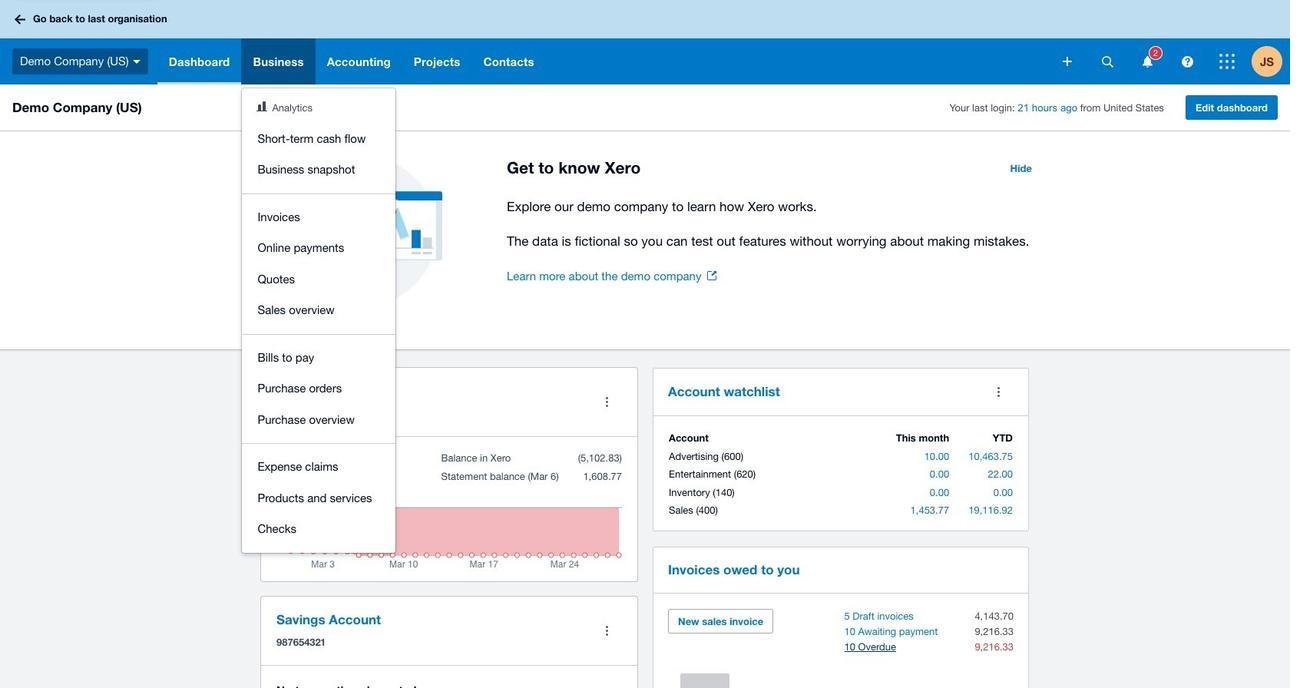 Task type: locate. For each thing, give the bounding box(es) containing it.
1 horizontal spatial svg image
[[1102, 56, 1114, 67]]

banner
[[0, 0, 1291, 553]]

1 vertical spatial svg image
[[1102, 56, 1114, 67]]

0 vertical spatial svg image
[[15, 14, 25, 24]]

group
[[242, 88, 396, 553]]

header chart image
[[257, 101, 268, 111]]

svg image
[[15, 14, 25, 24], [1102, 56, 1114, 67]]

svg image
[[1220, 54, 1235, 69], [1143, 56, 1153, 67], [1182, 56, 1193, 67], [1063, 57, 1072, 66], [133, 60, 140, 64]]

0 horizontal spatial svg image
[[15, 14, 25, 24]]

list box
[[242, 88, 396, 553]]



Task type: describe. For each thing, give the bounding box(es) containing it.
accounts watchlist options image
[[983, 376, 1014, 407]]

intro banner body element
[[507, 196, 1042, 252]]



Task type: vqa. For each thing, say whether or not it's contained in the screenshot.
the leftmost The 2022
no



